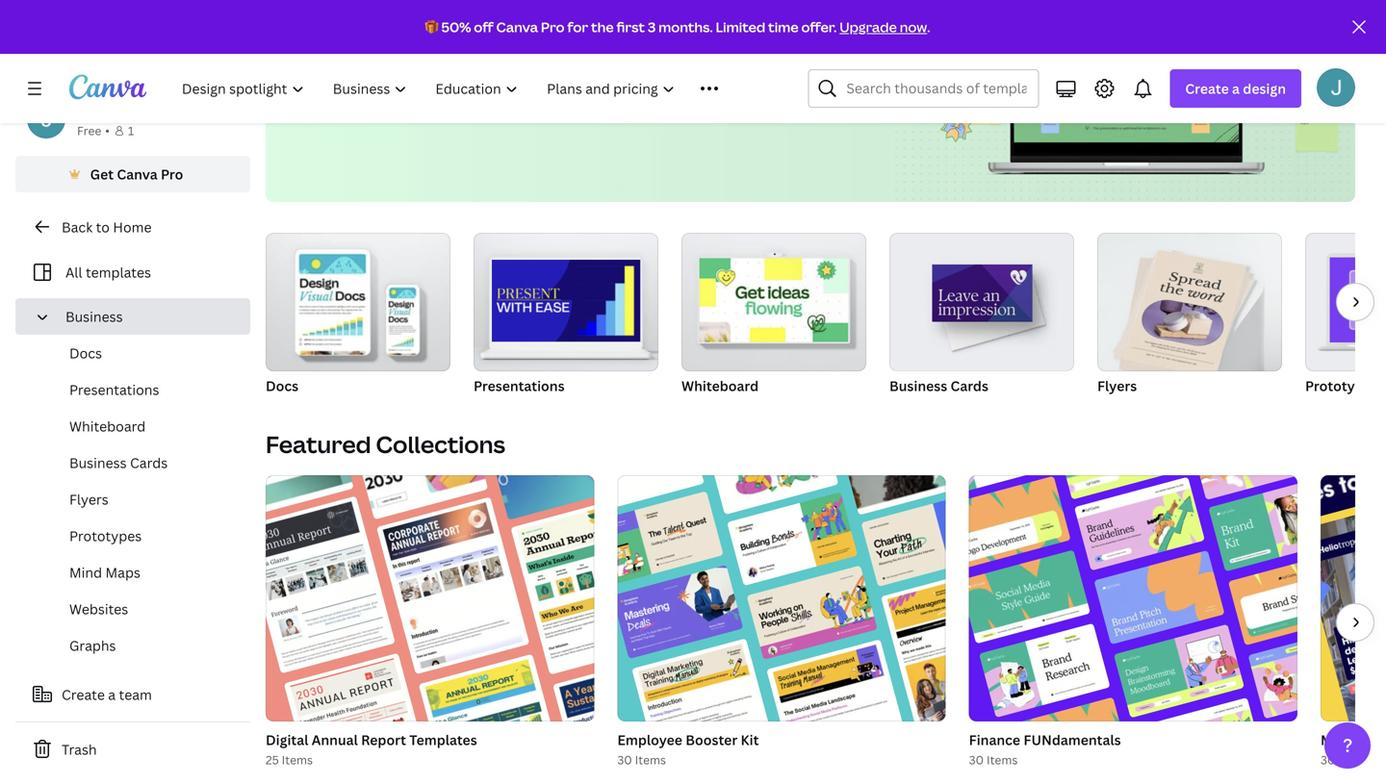 Task type: vqa. For each thing, say whether or not it's contained in the screenshot.
the topmost clear
no



Task type: locate. For each thing, give the bounding box(es) containing it.
1 horizontal spatial presentations
[[474, 377, 565, 395]]

1 items from the left
[[282, 752, 313, 768]]

1 horizontal spatial a
[[1232, 79, 1240, 98]]

30 down finance
[[969, 752, 984, 768]]

1 vertical spatial prototypes
[[69, 527, 142, 545]]

items
[[282, 752, 313, 768], [635, 752, 666, 768], [987, 752, 1018, 768], [1338, 752, 1369, 768]]

2 30 from the left
[[969, 752, 984, 768]]

back
[[62, 218, 93, 236]]

3 items from the left
[[987, 752, 1018, 768]]

to inside make an impression when getting work done from whiteboards to presentation templates, invoices and letterheads.
[[296, 78, 312, 99]]

30
[[617, 752, 632, 768], [969, 752, 984, 768], [1321, 752, 1335, 768]]

0 vertical spatial create
[[1185, 79, 1229, 98]]

report
[[361, 731, 406, 749]]

presentation image
[[474, 233, 658, 372], [492, 260, 640, 342]]

1 horizontal spatial to
[[296, 78, 312, 99]]

0 vertical spatial business
[[65, 308, 123, 326]]

business cards
[[889, 377, 988, 395], [69, 454, 168, 472]]

whiteboard link
[[681, 233, 866, 398], [31, 408, 250, 445]]

1 vertical spatial create
[[62, 686, 105, 704]]

flyers link
[[1097, 233, 1282, 398], [31, 481, 250, 518]]

to right back
[[96, 218, 110, 236]]

templates
[[409, 731, 477, 749]]

1 horizontal spatial create
[[1185, 79, 1229, 98]]

1 horizontal spatial presentations link
[[474, 233, 658, 398]]

to
[[296, 78, 312, 99], [96, 218, 110, 236]]

off
[[474, 18, 493, 36]]

employee booster kit 30 items
[[617, 731, 759, 768]]

1 vertical spatial docs
[[266, 377, 299, 395]]

flyers
[[1097, 377, 1137, 395], [69, 490, 108, 509]]

2 horizontal spatial 30
[[1321, 752, 1335, 768]]

prototype image
[[1305, 233, 1386, 372], [1330, 258, 1386, 343]]

items inside digital annual report templates 25 items
[[282, 752, 313, 768]]

1 vertical spatial whiteboard link
[[31, 408, 250, 445]]

prototypes link
[[1305, 233, 1386, 398], [31, 518, 250, 554]]

0 vertical spatial docs
[[69, 344, 102, 362]]

1 vertical spatial whiteboard
[[69, 417, 146, 436]]

graphs
[[69, 637, 116, 655]]

whiteboard image
[[681, 233, 866, 372], [699, 258, 848, 342]]

an
[[339, 53, 357, 74]]

mind maps
[[69, 564, 140, 582]]

docs
[[69, 344, 102, 362], [266, 377, 299, 395]]

make an impression when getting work done from whiteboards to presentation templates, invoices and letterheads.
[[296, 53, 759, 99]]

mind maps link
[[31, 554, 250, 591]]

create down graphs
[[62, 686, 105, 704]]

get canva pro button
[[15, 156, 250, 193]]

a inside create a team button
[[108, 686, 116, 704]]

30 inside finance fundamentals 30 items
[[969, 752, 984, 768]]

0 vertical spatial a
[[1232, 79, 1240, 98]]

employee booster kit link
[[617, 730, 946, 751]]

1 vertical spatial business cards
[[69, 454, 168, 472]]

1 horizontal spatial business cards
[[889, 377, 988, 395]]

0 vertical spatial whiteboard link
[[681, 233, 866, 398]]

1 vertical spatial pro
[[161, 165, 183, 183]]

0 horizontal spatial presentations
[[69, 381, 159, 399]]

websites
[[69, 600, 128, 618]]

create left design
[[1185, 79, 1229, 98]]

None search field
[[808, 69, 1039, 108]]

work
[[546, 53, 582, 74]]

items down employee
[[635, 752, 666, 768]]

30 down "media" in the bottom right of the page
[[1321, 752, 1335, 768]]

create
[[1185, 79, 1229, 98], [62, 686, 105, 704]]

upgrade
[[840, 18, 897, 36]]

presentations link
[[474, 233, 658, 398], [31, 372, 250, 408]]

0 horizontal spatial business cards link
[[31, 445, 250, 481]]

0 horizontal spatial a
[[108, 686, 116, 704]]

0 vertical spatial cards
[[951, 377, 988, 395]]

2 items from the left
[[635, 752, 666, 768]]

25
[[266, 752, 279, 768]]

a left team
[[108, 686, 116, 704]]

business card image
[[889, 233, 1074, 371], [932, 265, 1032, 322]]

0 vertical spatial prototypes link
[[1305, 233, 1386, 398]]

0 horizontal spatial prototypes link
[[31, 518, 250, 554]]

1 horizontal spatial prototypes link
[[1305, 233, 1386, 398]]

cards
[[951, 377, 988, 395], [130, 454, 168, 472]]

media & co link
[[1321, 730, 1386, 751]]

impression
[[361, 53, 443, 74]]

to down make
[[296, 78, 312, 99]]

docs up featured
[[266, 377, 299, 395]]

free
[[77, 123, 101, 139]]

doc image
[[266, 233, 450, 372], [266, 233, 450, 372]]

docs down all
[[69, 344, 102, 362]]

0 vertical spatial canva
[[496, 18, 538, 36]]

0 horizontal spatial flyers
[[69, 490, 108, 509]]

a
[[1232, 79, 1240, 98], [108, 686, 116, 704]]

1 30 from the left
[[617, 752, 632, 768]]

0 horizontal spatial flyers link
[[31, 481, 250, 518]]

1 horizontal spatial flyers
[[1097, 377, 1137, 395]]

1 horizontal spatial prototypes
[[1305, 377, 1378, 395]]

30 inside media & co 30 items
[[1321, 752, 1335, 768]]

1 horizontal spatial docs
[[266, 377, 299, 395]]

from
[[627, 53, 663, 74]]

items inside media & co 30 items
[[1338, 752, 1369, 768]]

business cards link for whiteboard link related to leftmost docs link
[[31, 445, 250, 481]]

0 vertical spatial pro
[[541, 18, 565, 36]]

trash link
[[15, 731, 250, 769]]

0 horizontal spatial create
[[62, 686, 105, 704]]

items down finance
[[987, 752, 1018, 768]]

.
[[927, 18, 930, 36]]

whiteboard link for right docs link
[[681, 233, 866, 398]]

create for create a team
[[62, 686, 105, 704]]

30 down employee
[[617, 752, 632, 768]]

items inside employee booster kit 30 items
[[635, 752, 666, 768]]

1 horizontal spatial flyers link
[[1097, 233, 1282, 398]]

pro
[[541, 18, 565, 36], [161, 165, 183, 183]]

0 horizontal spatial presentations link
[[31, 372, 250, 408]]

business cards link
[[889, 233, 1074, 398], [31, 445, 250, 481]]

3
[[648, 18, 656, 36]]

1 horizontal spatial cards
[[951, 377, 988, 395]]

top level navigation element
[[169, 69, 762, 108], [169, 69, 762, 108]]

0 horizontal spatial prototypes
[[69, 527, 142, 545]]

pro left for
[[541, 18, 565, 36]]

1 horizontal spatial business cards link
[[889, 233, 1074, 398]]

free •
[[77, 123, 110, 139]]

all
[[65, 263, 82, 282]]

1 vertical spatial a
[[108, 686, 116, 704]]

0 vertical spatial to
[[296, 78, 312, 99]]

create inside button
[[62, 686, 105, 704]]

canva
[[496, 18, 538, 36], [117, 165, 158, 183]]

presentations link for whiteboard link corresponding to right docs link
[[474, 233, 658, 398]]

create inside dropdown button
[[1185, 79, 1229, 98]]

employee
[[617, 731, 682, 749]]

time
[[768, 18, 799, 36]]

0 vertical spatial whiteboard
[[681, 377, 759, 395]]

0 horizontal spatial cards
[[130, 454, 168, 472]]

0 horizontal spatial 30
[[617, 752, 632, 768]]

upgrade now button
[[840, 18, 927, 36]]

items down digital
[[282, 752, 313, 768]]

presentations
[[474, 377, 565, 395], [69, 381, 159, 399]]

1 horizontal spatial pro
[[541, 18, 565, 36]]

1 vertical spatial flyers link
[[31, 481, 250, 518]]

kit
[[741, 731, 759, 749]]

1 vertical spatial prototypes link
[[31, 518, 250, 554]]

featured
[[266, 429, 371, 460]]

0 vertical spatial flyers
[[1097, 377, 1137, 395]]

0 horizontal spatial docs
[[69, 344, 102, 362]]

canva right get
[[117, 165, 158, 183]]

templates,
[[415, 78, 494, 99]]

digital
[[266, 731, 308, 749]]

business
[[65, 308, 123, 326], [889, 377, 947, 395], [69, 454, 127, 472]]

3 30 from the left
[[1321, 752, 1335, 768]]

0 vertical spatial business cards link
[[889, 233, 1074, 398]]

0 horizontal spatial whiteboard link
[[31, 408, 250, 445]]

1 horizontal spatial 30
[[969, 752, 984, 768]]

0 horizontal spatial canva
[[117, 165, 158, 183]]

prototypes
[[1305, 377, 1378, 395], [69, 527, 142, 545]]

first
[[616, 18, 645, 36]]

Search search field
[[846, 70, 1026, 107]]

canva inside button
[[117, 165, 158, 183]]

0 horizontal spatial pro
[[161, 165, 183, 183]]

featured collections
[[266, 429, 505, 460]]

1 horizontal spatial whiteboard link
[[681, 233, 866, 398]]

invoices
[[497, 78, 558, 99]]

1 vertical spatial canva
[[117, 165, 158, 183]]

a for team
[[108, 686, 116, 704]]

0 horizontal spatial to
[[96, 218, 110, 236]]

1 vertical spatial business cards link
[[31, 445, 250, 481]]

4 items from the left
[[1338, 752, 1369, 768]]

a left design
[[1232, 79, 1240, 98]]

a for design
[[1232, 79, 1240, 98]]

pro up back to home link
[[161, 165, 183, 183]]

media
[[1321, 731, 1361, 749]]

done
[[586, 53, 623, 74]]

docs link
[[266, 233, 450, 398], [31, 335, 250, 372]]

0 vertical spatial prototypes
[[1305, 377, 1378, 395]]

items down media & co link
[[1338, 752, 1369, 768]]

flyer image
[[1097, 233, 1282, 372], [1123, 250, 1247, 378]]

30 inside employee booster kit 30 items
[[617, 752, 632, 768]]

0 vertical spatial flyers link
[[1097, 233, 1282, 398]]

team
[[119, 686, 152, 704]]

pro inside button
[[161, 165, 183, 183]]

canva right off
[[496, 18, 538, 36]]

a inside create a design dropdown button
[[1232, 79, 1240, 98]]

fundamentals
[[1024, 731, 1121, 749]]



Task type: describe. For each thing, give the bounding box(es) containing it.
0 vertical spatial business cards
[[889, 377, 988, 395]]

1 horizontal spatial whiteboard
[[681, 377, 759, 395]]

and
[[562, 78, 590, 99]]

finance fundamentals link
[[969, 730, 1298, 751]]

50%
[[441, 18, 471, 36]]

reimagine the way you work image
[[893, 0, 1355, 202]]

graphs link
[[31, 628, 250, 664]]

presentations link for whiteboard link related to leftmost docs link
[[31, 372, 250, 408]]

1 vertical spatial business
[[889, 377, 947, 395]]

john smith image
[[1317, 68, 1355, 107]]

months.
[[659, 18, 713, 36]]

create a team button
[[15, 676, 250, 714]]

flyers link for whiteboard link related to leftmost docs link
[[31, 481, 250, 518]]

2 vertical spatial business
[[69, 454, 127, 472]]

🎁 50% off canva pro for the first 3 months. limited time offer. upgrade now .
[[425, 18, 930, 36]]

whiteboard link for leftmost docs link
[[31, 408, 250, 445]]

finance
[[969, 731, 1020, 749]]

now
[[900, 18, 927, 36]]

0 horizontal spatial whiteboard
[[69, 417, 146, 436]]

when
[[447, 53, 487, 74]]

0 horizontal spatial docs link
[[31, 335, 250, 372]]

all templates link
[[27, 254, 239, 291]]

create for create a design
[[1185, 79, 1229, 98]]

create a design button
[[1170, 69, 1301, 108]]

whiteboards
[[667, 53, 759, 74]]

collections
[[376, 429, 505, 460]]

trash
[[62, 741, 97, 759]]

finance fundamentals 30 items
[[969, 731, 1121, 768]]

create a design
[[1185, 79, 1286, 98]]

1 vertical spatial cards
[[130, 454, 168, 472]]

limited
[[716, 18, 765, 36]]

presentation
[[316, 78, 411, 99]]

🎁
[[425, 18, 439, 36]]

offer.
[[801, 18, 837, 36]]

&
[[1364, 731, 1373, 749]]

co
[[1376, 731, 1386, 749]]

1 horizontal spatial docs link
[[266, 233, 450, 398]]

maps
[[105, 564, 140, 582]]

websites link
[[31, 591, 250, 628]]

business cards link for whiteboard link corresponding to right docs link
[[889, 233, 1074, 398]]

create a team
[[62, 686, 152, 704]]

1 vertical spatial flyers
[[69, 490, 108, 509]]

home
[[113, 218, 152, 236]]

30 for media & co
[[1321, 752, 1335, 768]]

mind
[[69, 564, 102, 582]]

•
[[105, 123, 110, 139]]

digital annual report templates 25 items
[[266, 731, 477, 768]]

annual
[[312, 731, 358, 749]]

the
[[591, 18, 614, 36]]

getting
[[490, 53, 542, 74]]

items inside finance fundamentals 30 items
[[987, 752, 1018, 768]]

media & co 30 items
[[1321, 731, 1386, 768]]

prototypes link for flyers link related to whiteboard link corresponding to right docs link
[[1305, 233, 1386, 398]]

design
[[1243, 79, 1286, 98]]

1 vertical spatial to
[[96, 218, 110, 236]]

for
[[567, 18, 588, 36]]

1 horizontal spatial canva
[[496, 18, 538, 36]]

30 for employee booster kit
[[617, 752, 632, 768]]

1
[[128, 123, 134, 139]]

all templates
[[65, 263, 151, 282]]

make
[[296, 53, 335, 74]]

templates
[[86, 263, 151, 282]]

digital annual report templates link
[[266, 730, 594, 751]]

back to home
[[62, 218, 152, 236]]

0 horizontal spatial business cards
[[69, 454, 168, 472]]

flyers link for whiteboard link corresponding to right docs link
[[1097, 233, 1282, 398]]

get
[[90, 165, 114, 183]]

back to home link
[[15, 208, 250, 246]]

letterheads.
[[594, 78, 684, 99]]

prototypes link for whiteboard link related to leftmost docs link's flyers link
[[31, 518, 250, 554]]

booster
[[686, 731, 738, 749]]

get canva pro
[[90, 165, 183, 183]]



